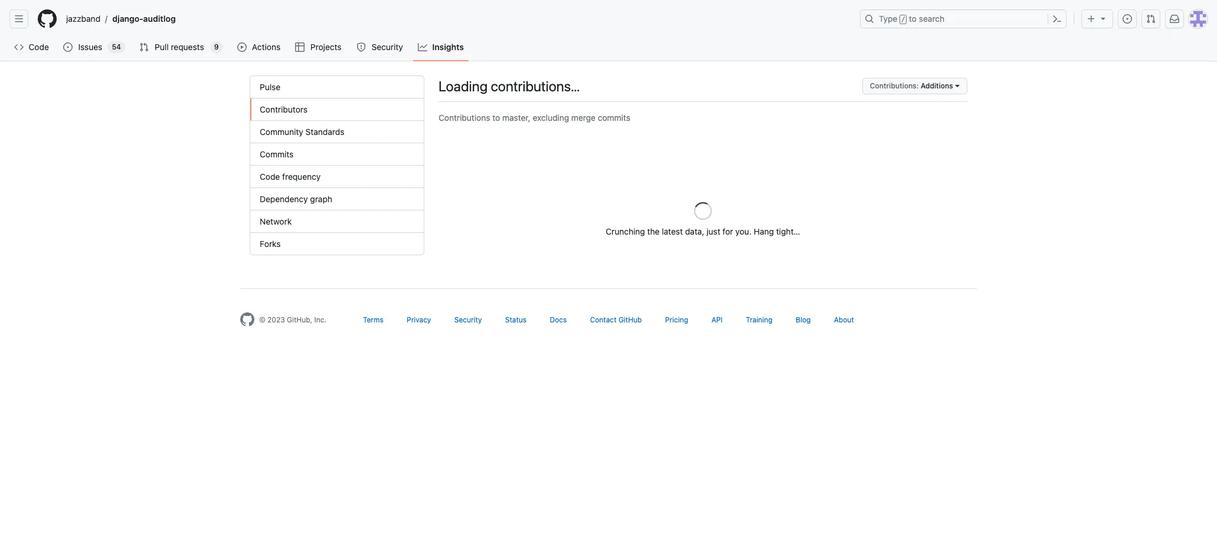 Task type: vqa. For each thing, say whether or not it's contained in the screenshot.
Sort popup button
no



Task type: locate. For each thing, give the bounding box(es) containing it.
git pull request image left "notifications" image
[[1147, 14, 1156, 24]]

code inside 'code frequency' link
[[260, 172, 280, 182]]

1 horizontal spatial code
[[260, 172, 280, 182]]

1 vertical spatial security
[[454, 316, 482, 325]]

notifications image
[[1170, 14, 1180, 24]]

triangle down image
[[1099, 14, 1108, 23]]

0 horizontal spatial code
[[29, 42, 49, 52]]

tight…
[[776, 227, 800, 237]]

1 vertical spatial code
[[260, 172, 280, 182]]

insights link
[[413, 38, 469, 56]]

hang
[[754, 227, 774, 237]]

play image
[[237, 43, 247, 52]]

1 horizontal spatial security
[[454, 316, 482, 325]]

commits link
[[250, 143, 424, 166]]

code down commits on the left top of page
[[260, 172, 280, 182]]

django-auditlog link
[[108, 9, 180, 28]]

docs link
[[550, 316, 567, 325]]

code for code frequency
[[260, 172, 280, 182]]

contributors
[[260, 105, 308, 115]]

1 vertical spatial issue opened image
[[63, 43, 73, 52]]

/ right type
[[901, 15, 906, 24]]

0 horizontal spatial security
[[372, 42, 403, 52]]

issue opened image right triangle down image
[[1123, 14, 1132, 24]]

homepage image
[[240, 313, 254, 327]]

to left master,
[[493, 113, 500, 123]]

security
[[372, 42, 403, 52], [454, 316, 482, 325]]

1 horizontal spatial issue opened image
[[1123, 14, 1132, 24]]

/
[[105, 14, 108, 24], [901, 15, 906, 24]]

security link left the status
[[454, 316, 482, 325]]

network
[[260, 217, 292, 227]]

forks link
[[250, 233, 424, 255]]

pull
[[155, 42, 169, 52]]

django-
[[112, 14, 143, 24]]

0 horizontal spatial git pull request image
[[139, 43, 149, 52]]

1 horizontal spatial to
[[909, 14, 917, 24]]

code right code image
[[29, 42, 49, 52]]

standards
[[306, 127, 345, 137]]

command palette image
[[1053, 14, 1062, 24]]

to left search
[[909, 14, 917, 24]]

to
[[909, 14, 917, 24], [493, 113, 500, 123]]

security link
[[352, 38, 409, 56], [454, 316, 482, 325]]

security link left 'graph' image
[[352, 38, 409, 56]]

crunching
[[606, 227, 645, 237]]

/ inside jazzband / django-auditlog
[[105, 14, 108, 24]]

privacy link
[[407, 316, 431, 325]]

code inside code link
[[29, 42, 49, 52]]

0 horizontal spatial issue opened image
[[63, 43, 73, 52]]

blog
[[796, 316, 811, 325]]

git pull request image for the top issue opened icon
[[1147, 14, 1156, 24]]

api link
[[712, 316, 723, 325]]

status
[[505, 316, 527, 325]]

inc.
[[314, 316, 326, 325]]

54
[[112, 43, 121, 51]]

list
[[61, 9, 853, 28]]

0 vertical spatial code
[[29, 42, 49, 52]]

0 vertical spatial security
[[372, 42, 403, 52]]

security inside "security" link
[[372, 42, 403, 52]]

graph image
[[418, 43, 428, 52]]

1 vertical spatial git pull request image
[[139, 43, 149, 52]]

api
[[712, 316, 723, 325]]

about
[[834, 316, 854, 325]]

community standards link
[[250, 121, 424, 143]]

search
[[919, 14, 945, 24]]

/ inside type / to search
[[901, 15, 906, 24]]

security left the status
[[454, 316, 482, 325]]

0 vertical spatial security link
[[352, 38, 409, 56]]

code
[[29, 42, 49, 52], [260, 172, 280, 182]]

0 horizontal spatial security link
[[352, 38, 409, 56]]

contact github
[[590, 316, 642, 325]]

master,
[[502, 113, 531, 123]]

0 horizontal spatial /
[[105, 14, 108, 24]]

network link
[[250, 211, 424, 233]]

0 vertical spatial git pull request image
[[1147, 14, 1156, 24]]

issue opened image left issues
[[63, 43, 73, 52]]

shield image
[[357, 43, 366, 52]]

about link
[[834, 316, 854, 325]]

pricing
[[665, 316, 688, 325]]

1 horizontal spatial /
[[901, 15, 906, 24]]

1 vertical spatial security link
[[454, 316, 482, 325]]

contributions
[[439, 113, 490, 123]]

/ left django- at the top of page
[[105, 14, 108, 24]]

code frequency
[[260, 172, 321, 182]]

1 vertical spatial to
[[493, 113, 500, 123]]

pull requests
[[155, 42, 204, 52]]

code link
[[9, 38, 54, 56]]

security right shield icon
[[372, 42, 403, 52]]

community
[[260, 127, 303, 137]]

jazzband
[[66, 14, 100, 24]]

git pull request image for the left issue opened icon
[[139, 43, 149, 52]]

1 horizontal spatial git pull request image
[[1147, 14, 1156, 24]]

issue opened image
[[1123, 14, 1132, 24], [63, 43, 73, 52]]

1 horizontal spatial security link
[[454, 316, 482, 325]]

projects link
[[291, 38, 347, 56]]

dependency
[[260, 194, 308, 204]]

git pull request image
[[1147, 14, 1156, 24], [139, 43, 149, 52]]

git pull request image left pull at the top left of page
[[139, 43, 149, 52]]

©
[[259, 316, 266, 325]]

contributions: additions
[[870, 81, 953, 90]]

insights element
[[250, 76, 425, 256]]

jazzband / django-auditlog
[[66, 14, 176, 24]]



Task type: describe. For each thing, give the bounding box(es) containing it.
actions link
[[232, 38, 286, 56]]

contributions…
[[491, 78, 580, 94]]

insights
[[432, 42, 464, 52]]

9
[[214, 43, 219, 51]]

/ for type
[[901, 15, 906, 24]]

/ for jazzband
[[105, 14, 108, 24]]

pulse link
[[250, 76, 424, 99]]

jazzband link
[[61, 9, 105, 28]]

0 vertical spatial issue opened image
[[1123, 14, 1132, 24]]

training
[[746, 316, 773, 325]]

plus image
[[1087, 14, 1096, 24]]

type / to search
[[879, 14, 945, 24]]

community standards
[[260, 127, 345, 137]]

projects
[[310, 42, 342, 52]]

graph
[[310, 194, 332, 204]]

pricing link
[[665, 316, 688, 325]]

status link
[[505, 316, 527, 325]]

contact
[[590, 316, 617, 325]]

github
[[619, 316, 642, 325]]

table image
[[295, 43, 305, 52]]

terms link
[[363, 316, 384, 325]]

you.
[[736, 227, 752, 237]]

forks
[[260, 239, 281, 249]]

latest
[[662, 227, 683, 237]]

homepage image
[[38, 9, 57, 28]]

loading contributions…
[[439, 78, 580, 94]]

just
[[707, 227, 721, 237]]

contributors link
[[250, 99, 424, 121]]

code image
[[14, 43, 24, 52]]

docs
[[550, 316, 567, 325]]

list containing jazzband
[[61, 9, 853, 28]]

2023
[[268, 316, 285, 325]]

code for code
[[29, 42, 49, 52]]

© 2023 github, inc.
[[259, 316, 326, 325]]

merge
[[571, 113, 596, 123]]

privacy
[[407, 316, 431, 325]]

the
[[647, 227, 660, 237]]

contributions to master, excluding merge commits
[[439, 113, 631, 123]]

requests
[[171, 42, 204, 52]]

excluding
[[533, 113, 569, 123]]

0 horizontal spatial to
[[493, 113, 500, 123]]

frequency
[[282, 172, 321, 182]]

loading
[[439, 78, 488, 94]]

code frequency link
[[250, 166, 424, 188]]

commits
[[260, 149, 294, 159]]

pulse
[[260, 82, 281, 92]]

issues
[[78, 42, 102, 52]]

commits
[[598, 113, 631, 123]]

additions
[[921, 81, 953, 90]]

auditlog
[[143, 14, 176, 24]]

0 vertical spatial to
[[909, 14, 917, 24]]

type
[[879, 14, 898, 24]]

github,
[[287, 316, 312, 325]]

dependency graph
[[260, 194, 332, 204]]

blog link
[[796, 316, 811, 325]]

training link
[[746, 316, 773, 325]]

actions
[[252, 42, 281, 52]]

contact github link
[[590, 316, 642, 325]]

data,
[[685, 227, 705, 237]]

dependency graph link
[[250, 188, 424, 211]]

for
[[723, 227, 733, 237]]

crunching the latest data, just for you. hang tight…
[[606, 227, 800, 237]]

contributions:
[[870, 81, 919, 90]]

terms
[[363, 316, 384, 325]]



